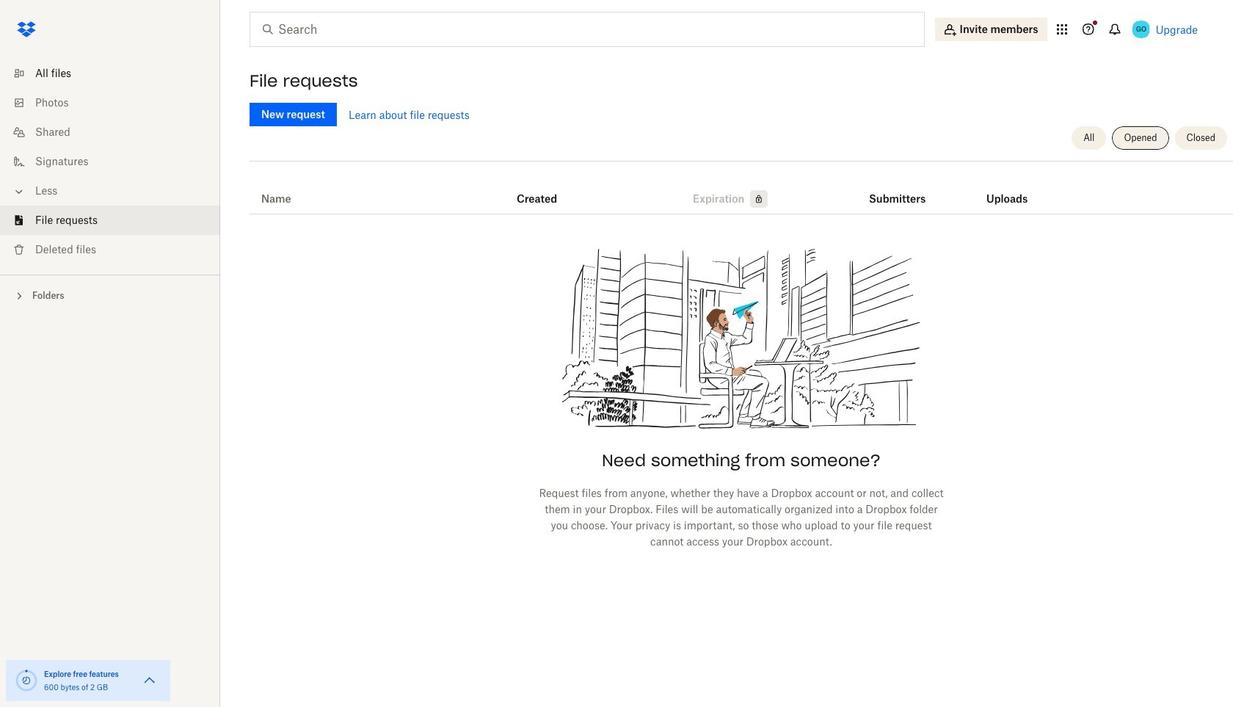 Task type: describe. For each thing, give the bounding box(es) containing it.
pro trial element
[[745, 190, 768, 208]]

Search in folder "Dropbox" text field
[[278, 21, 894, 38]]

quota usage image
[[15, 669, 38, 692]]

less image
[[12, 184, 26, 199]]

quota usage progress bar
[[15, 669, 38, 692]]

1 column header from the left
[[869, 173, 928, 208]]



Task type: locate. For each thing, give the bounding box(es) containing it.
1 horizontal spatial column header
[[987, 173, 1046, 208]]

row
[[250, 167, 1234, 214]]

list
[[0, 50, 220, 275]]

column header
[[869, 173, 928, 208], [987, 173, 1046, 208]]

2 column header from the left
[[987, 173, 1046, 208]]

dropbox image
[[12, 15, 41, 44]]

0 horizontal spatial column header
[[869, 173, 928, 208]]

list item
[[0, 206, 220, 235]]



Task type: vqa. For each thing, say whether or not it's contained in the screenshot.
"Pro Trial" ELEMENT
yes



